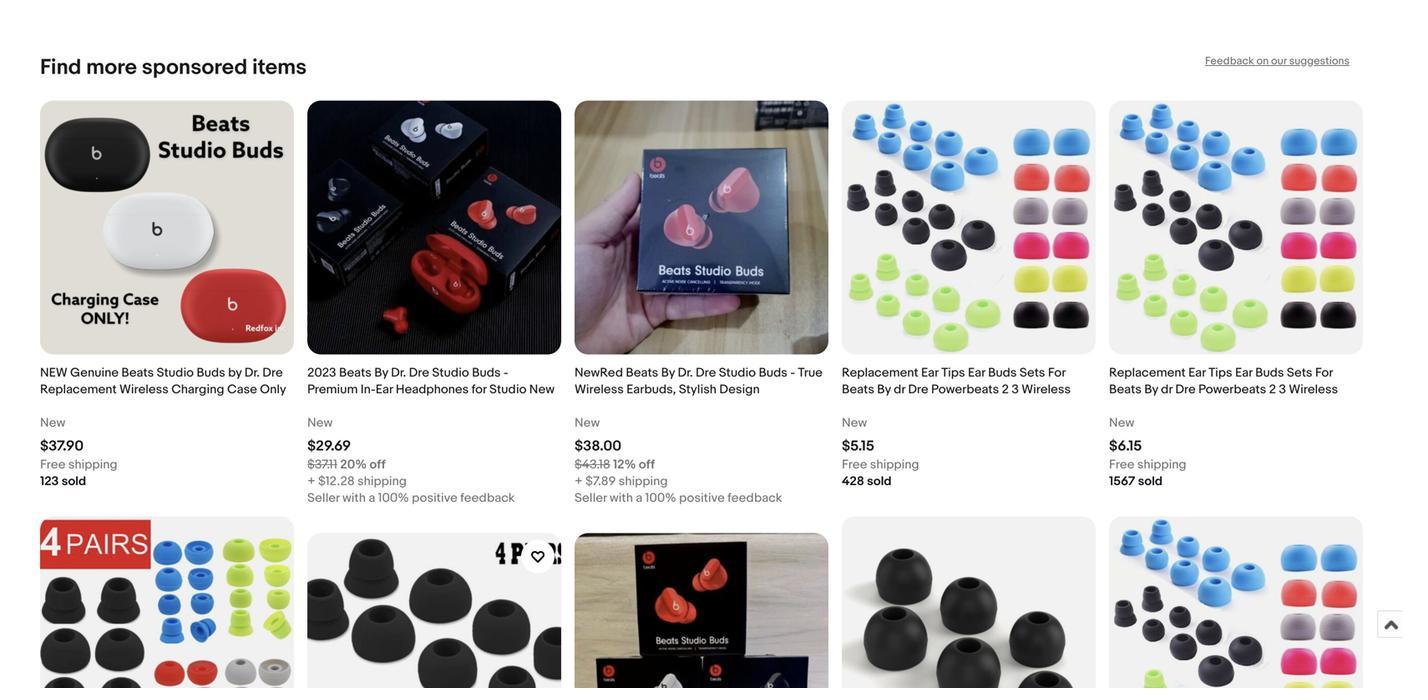 Task type: locate. For each thing, give the bounding box(es) containing it.
1 a from the left
[[369, 491, 375, 506]]

by
[[374, 366, 388, 381], [661, 366, 675, 381], [877, 382, 891, 397], [1145, 382, 1159, 397]]

with down + $12.28 shipping text box
[[343, 491, 366, 506]]

newred
[[575, 366, 623, 381]]

studio up 'design'
[[719, 366, 756, 381]]

a down + $12.28 shipping text box
[[369, 491, 375, 506]]

a
[[369, 491, 375, 506], [636, 491, 643, 506]]

3 sold from the left
[[1138, 474, 1163, 489]]

our
[[1272, 55, 1287, 68]]

with inside new $38.00 $43.18 12% off + $7.89 shipping seller with a 100% positive feedback
[[610, 491, 633, 506]]

free for $6.15
[[1109, 457, 1135, 472]]

seller inside new $29.69 $37.11 20% off + $12.28 shipping seller with a 100% positive feedback
[[307, 491, 340, 506]]

free up the 1567
[[1109, 457, 1135, 472]]

buds inside new genuine beats studio buds by dr. dre replacement wireless charging case only
[[197, 366, 225, 381]]

beats up $5.15
[[842, 382, 875, 397]]

1 horizontal spatial free
[[842, 457, 868, 472]]

buds for $37.90
[[197, 366, 225, 381]]

3 for $5.15
[[1012, 382, 1019, 397]]

2 new text field from the left
[[842, 415, 867, 432]]

beats inside newred beats by dr. dre studio buds - true wireless earbuds, stylish design
[[626, 366, 659, 381]]

dre
[[263, 366, 283, 381], [409, 366, 429, 381], [696, 366, 716, 381], [908, 382, 929, 397], [1176, 382, 1196, 397]]

shipping inside the new $5.15 free shipping 428 sold
[[870, 457, 920, 472]]

1 horizontal spatial a
[[636, 491, 643, 506]]

1 horizontal spatial dr.
[[391, 366, 406, 381]]

$38.00 text field
[[575, 438, 622, 455]]

1 horizontal spatial -
[[791, 366, 795, 381]]

sold down free shipping text field
[[1138, 474, 1163, 489]]

- inside 2023 beats by dr. dre studio buds - premium in-ear headphones for studio new
[[504, 366, 508, 381]]

seller inside new $38.00 $43.18 12% off + $7.89 shipping seller with a 100% positive feedback
[[575, 491, 607, 506]]

beats inside 2023 beats by dr. dre studio buds - premium in-ear headphones for studio new
[[339, 366, 372, 381]]

replacement down 'genuine'
[[40, 382, 117, 397]]

2 buds from the left
[[472, 366, 501, 381]]

$6.15 text field
[[1109, 438, 1142, 455]]

0 horizontal spatial dr
[[894, 382, 906, 397]]

dr. inside 2023 beats by dr. dre studio buds - premium in-ear headphones for studio new
[[391, 366, 406, 381]]

dr. inside newred beats by dr. dre studio buds - true wireless earbuds, stylish design
[[678, 366, 693, 381]]

shipping
[[68, 457, 118, 472], [870, 457, 920, 472], [1138, 457, 1187, 472], [358, 474, 407, 489], [619, 474, 668, 489]]

1 horizontal spatial sets
[[1287, 366, 1313, 381]]

0 horizontal spatial feedback
[[460, 491, 515, 506]]

new up $38.00 text box
[[575, 416, 600, 431]]

1 + from the left
[[307, 474, 316, 489]]

new
[[529, 382, 555, 397], [40, 416, 65, 431], [307, 416, 333, 431], [575, 416, 600, 431], [842, 416, 867, 431], [1109, 416, 1135, 431]]

123
[[40, 474, 59, 489]]

shipping inside new $37.90 free shipping 123 sold
[[68, 457, 118, 472]]

2 - from the left
[[791, 366, 795, 381]]

$5.15
[[842, 438, 875, 455]]

1 horizontal spatial dr
[[1161, 382, 1173, 397]]

new right for at the left bottom of the page
[[529, 382, 555, 397]]

+
[[307, 474, 316, 489], [575, 474, 583, 489]]

new for $6.15
[[1109, 416, 1135, 431]]

0 horizontal spatial sets
[[1020, 366, 1046, 381]]

2 horizontal spatial new text field
[[1109, 415, 1135, 432]]

0 horizontal spatial for
[[1048, 366, 1066, 381]]

1 sets from the left
[[1020, 366, 1046, 381]]

true
[[798, 366, 823, 381]]

positive inside new $38.00 $43.18 12% off + $7.89 shipping seller with a 100% positive feedback
[[679, 491, 725, 506]]

free inside new $37.90 free shipping 123 sold
[[40, 457, 66, 472]]

-
[[504, 366, 508, 381], [791, 366, 795, 381]]

tips
[[942, 366, 965, 381], [1209, 366, 1233, 381]]

1 feedback from the left
[[460, 491, 515, 506]]

new inside the new $5.15 free shipping 428 sold
[[842, 416, 867, 431]]

1 dr from the left
[[894, 382, 906, 397]]

dr. inside new genuine beats studio buds by dr. dre replacement wireless charging case only
[[245, 366, 260, 381]]

shipping inside new $29.69 $37.11 20% off + $12.28 shipping seller with a 100% positive feedback
[[358, 474, 407, 489]]

1 horizontal spatial with
[[610, 491, 633, 506]]

1 horizontal spatial replacement ear tips ear buds sets for beats by dr dre powerbeats 2 3 wireless
[[1109, 366, 1338, 397]]

new inside new $38.00 $43.18 12% off + $7.89 shipping seller with a 100% positive feedback
[[575, 416, 600, 431]]

new text field up $6.15 on the right of the page
[[1109, 415, 1135, 432]]

shipping down 12%
[[619, 474, 668, 489]]

1 horizontal spatial positive
[[679, 491, 725, 506]]

new text field for $6.15
[[1109, 415, 1135, 432]]

sold inside new $6.15 free shipping 1567 sold
[[1138, 474, 1163, 489]]

3 free from the left
[[1109, 457, 1135, 472]]

new for $29.69
[[307, 416, 333, 431]]

1 horizontal spatial for
[[1316, 366, 1333, 381]]

- for $29.69
[[504, 366, 508, 381]]

new inside new $6.15 free shipping 1567 sold
[[1109, 416, 1135, 431]]

on
[[1257, 55, 1269, 68]]

100% inside new $38.00 $43.18 12% off + $7.89 shipping seller with a 100% positive feedback
[[646, 491, 676, 506]]

beats inside new genuine beats studio buds by dr. dre replacement wireless charging case only
[[121, 366, 154, 381]]

wireless
[[119, 382, 169, 397], [575, 382, 624, 397], [1022, 382, 1071, 397], [1289, 382, 1338, 397]]

1 sold from the left
[[62, 474, 86, 489]]

dre inside new genuine beats studio buds by dr. dre replacement wireless charging case only
[[263, 366, 283, 381]]

1 free from the left
[[40, 457, 66, 472]]

$12.28
[[318, 474, 355, 489]]

2 powerbeats from the left
[[1199, 382, 1267, 397]]

100% down + $7.89 shipping text field
[[646, 491, 676, 506]]

0 horizontal spatial a
[[369, 491, 375, 506]]

free inside new $6.15 free shipping 1567 sold
[[1109, 457, 1135, 472]]

1 for from the left
[[1048, 366, 1066, 381]]

0 horizontal spatial 100%
[[378, 491, 409, 506]]

a inside new $29.69 $37.11 20% off + $12.28 shipping seller with a 100% positive feedback
[[369, 491, 375, 506]]

0 horizontal spatial off
[[370, 457, 386, 472]]

0 horizontal spatial sold
[[62, 474, 86, 489]]

studio inside newred beats by dr. dre studio buds - true wireless earbuds, stylish design
[[719, 366, 756, 381]]

new text field for $38.00
[[575, 415, 600, 432]]

$37.90
[[40, 438, 84, 455]]

new up $29.69 text box
[[307, 416, 333, 431]]

studio inside new genuine beats studio buds by dr. dre replacement wireless charging case only
[[157, 366, 194, 381]]

free
[[40, 457, 66, 472], [842, 457, 868, 472], [1109, 457, 1135, 472]]

replacement up $6.15 on the right of the page
[[1109, 366, 1186, 381]]

a for $38.00
[[636, 491, 643, 506]]

replacement right true
[[842, 366, 919, 381]]

1 - from the left
[[504, 366, 508, 381]]

1 with from the left
[[343, 491, 366, 506]]

1 positive from the left
[[412, 491, 458, 506]]

- for $38.00
[[791, 366, 795, 381]]

premium
[[307, 382, 358, 397]]

2 horizontal spatial dr.
[[678, 366, 693, 381]]

free inside the new $5.15 free shipping 428 sold
[[842, 457, 868, 472]]

ear
[[922, 366, 939, 381], [968, 366, 986, 381], [1189, 366, 1206, 381], [1236, 366, 1253, 381], [376, 382, 393, 397]]

1 horizontal spatial powerbeats
[[1199, 382, 1267, 397]]

0 horizontal spatial free shipping text field
[[40, 457, 118, 473]]

off inside new $38.00 $43.18 12% off + $7.89 shipping seller with a 100% positive feedback
[[639, 457, 655, 472]]

0 horizontal spatial replacement
[[40, 382, 117, 397]]

2 a from the left
[[636, 491, 643, 506]]

off for $29.69
[[370, 457, 386, 472]]

new text field up $38.00 text box
[[575, 415, 600, 432]]

1 horizontal spatial feedback
[[728, 491, 783, 506]]

shipping up 428 sold text field
[[870, 457, 920, 472]]

sets
[[1020, 366, 1046, 381], [1287, 366, 1313, 381]]

new inside 2023 beats by dr. dre studio buds - premium in-ear headphones for studio new
[[529, 382, 555, 397]]

more
[[86, 55, 137, 81]]

off inside new $29.69 $37.11 20% off + $12.28 shipping seller with a 100% positive feedback
[[370, 457, 386, 472]]

0 horizontal spatial 2
[[1002, 382, 1009, 397]]

sold for $5.15
[[867, 474, 892, 489]]

0 horizontal spatial replacement ear tips ear buds sets for beats by dr dre powerbeats 2 3 wireless
[[842, 366, 1071, 397]]

2 feedback from the left
[[728, 491, 783, 506]]

new inside new $37.90 free shipping 123 sold
[[40, 416, 65, 431]]

+ $12.28 shipping text field
[[307, 473, 407, 490]]

dr.
[[245, 366, 260, 381], [391, 366, 406, 381], [678, 366, 693, 381]]

0 horizontal spatial 3
[[1012, 382, 1019, 397]]

dr for $5.15
[[894, 382, 906, 397]]

2 dr from the left
[[1161, 382, 1173, 397]]

feedback for $38.00
[[728, 491, 783, 506]]

free shipping text field down the $37.90
[[40, 457, 118, 473]]

$37.90 text field
[[40, 438, 84, 455]]

new up the $37.90
[[40, 416, 65, 431]]

shipping for $6.15
[[1138, 457, 1187, 472]]

sold inside the new $5.15 free shipping 428 sold
[[867, 474, 892, 489]]

1 horizontal spatial new text field
[[575, 415, 600, 432]]

seller
[[307, 491, 340, 506], [575, 491, 607, 506]]

sold
[[62, 474, 86, 489], [867, 474, 892, 489], [1138, 474, 1163, 489]]

+ inside new $38.00 $43.18 12% off + $7.89 shipping seller with a 100% positive feedback
[[575, 474, 583, 489]]

2 horizontal spatial sold
[[1138, 474, 1163, 489]]

2 for from the left
[[1316, 366, 1333, 381]]

dr for $6.15
[[1161, 382, 1173, 397]]

1 horizontal spatial +
[[575, 474, 583, 489]]

1 horizontal spatial seller
[[575, 491, 607, 506]]

1 free shipping text field from the left
[[40, 457, 118, 473]]

$29.69
[[307, 438, 351, 455]]

free up 123
[[40, 457, 66, 472]]

2 sold from the left
[[867, 474, 892, 489]]

new inside new $29.69 $37.11 20% off + $12.28 shipping seller with a 100% positive feedback
[[307, 416, 333, 431]]

2 + from the left
[[575, 474, 583, 489]]

1 tips from the left
[[942, 366, 965, 381]]

seller down '$12.28'
[[307, 491, 340, 506]]

group containing $37.90
[[40, 101, 1363, 688]]

1 100% from the left
[[378, 491, 409, 506]]

2 2 from the left
[[1270, 382, 1277, 397]]

feedback inside new $29.69 $37.11 20% off + $12.28 shipping seller with a 100% positive feedback
[[460, 491, 515, 506]]

1 2 from the left
[[1002, 382, 1009, 397]]

0 horizontal spatial new text field
[[307, 415, 333, 432]]

with
[[343, 491, 366, 506], [610, 491, 633, 506]]

1 buds from the left
[[197, 366, 225, 381]]

case
[[227, 382, 257, 397]]

with inside new $29.69 $37.11 20% off + $12.28 shipping seller with a 100% positive feedback
[[343, 491, 366, 506]]

3 dr. from the left
[[678, 366, 693, 381]]

2 free from the left
[[842, 457, 868, 472]]

2 horizontal spatial replacement
[[1109, 366, 1186, 381]]

beats
[[121, 366, 154, 381], [339, 366, 372, 381], [626, 366, 659, 381], [842, 382, 875, 397], [1109, 382, 1142, 397]]

suggestions
[[1290, 55, 1350, 68]]

- inside newred beats by dr. dre studio buds - true wireless earbuds, stylish design
[[791, 366, 795, 381]]

2 dr. from the left
[[391, 366, 406, 381]]

sold right 123
[[62, 474, 86, 489]]

feedback for $29.69
[[460, 491, 515, 506]]

1 seller from the left
[[307, 491, 340, 506]]

by up in-
[[374, 366, 388, 381]]

2 sets from the left
[[1287, 366, 1313, 381]]

dr. up headphones
[[391, 366, 406, 381]]

beats up earbuds,
[[626, 366, 659, 381]]

2 off from the left
[[639, 457, 655, 472]]

a for $29.69
[[369, 491, 375, 506]]

New text field
[[40, 415, 65, 432], [575, 415, 600, 432]]

+ down $37.11
[[307, 474, 316, 489]]

1 horizontal spatial tips
[[1209, 366, 1233, 381]]

1 powerbeats from the left
[[932, 382, 999, 397]]

0 horizontal spatial new text field
[[40, 415, 65, 432]]

free up 428
[[842, 457, 868, 472]]

for
[[1048, 366, 1066, 381], [1316, 366, 1333, 381]]

new up $5.15
[[842, 416, 867, 431]]

off
[[370, 457, 386, 472], [639, 457, 655, 472]]

off right 20%
[[370, 457, 386, 472]]

2 with from the left
[[610, 491, 633, 506]]

0 horizontal spatial +
[[307, 474, 316, 489]]

new for $5.15
[[842, 416, 867, 431]]

0 horizontal spatial dr.
[[245, 366, 260, 381]]

2 free shipping text field from the left
[[842, 457, 920, 473]]

1 horizontal spatial 2
[[1270, 382, 1277, 397]]

replacement ear tips ear buds sets for beats by dr dre powerbeats 2 3 wireless
[[842, 366, 1071, 397], [1109, 366, 1338, 397]]

1 off from the left
[[370, 457, 386, 472]]

1 horizontal spatial free shipping text field
[[842, 457, 920, 473]]

1 horizontal spatial off
[[639, 457, 655, 472]]

+ $7.89 shipping text field
[[575, 473, 668, 490]]

2 horizontal spatial free
[[1109, 457, 1135, 472]]

studio
[[157, 366, 194, 381], [432, 366, 469, 381], [719, 366, 756, 381], [490, 382, 527, 397]]

find more sponsored items
[[40, 55, 307, 81]]

dre up stylish
[[696, 366, 716, 381]]

replacement
[[842, 366, 919, 381], [1109, 366, 1186, 381], [40, 382, 117, 397]]

1 new text field from the left
[[307, 415, 333, 432]]

shipping for $37.90
[[68, 457, 118, 472]]

positive for $38.00
[[679, 491, 725, 506]]

new text field up $29.69 text box
[[307, 415, 333, 432]]

a down + $7.89 shipping text field
[[636, 491, 643, 506]]

feedback on our suggestions link
[[1206, 55, 1350, 68]]

3
[[1012, 382, 1019, 397], [1279, 382, 1287, 397]]

positive
[[412, 491, 458, 506], [679, 491, 725, 506]]

1 horizontal spatial sold
[[867, 474, 892, 489]]

with down + $7.89 shipping text field
[[610, 491, 633, 506]]

2 wireless from the left
[[575, 382, 624, 397]]

dr. for $29.69
[[391, 366, 406, 381]]

positive inside new $29.69 $37.11 20% off + $12.28 shipping seller with a 100% positive feedback
[[412, 491, 458, 506]]

seller down "$7.89"
[[575, 491, 607, 506]]

in-
[[361, 382, 376, 397]]

0 horizontal spatial powerbeats
[[932, 382, 999, 397]]

sets for $6.15
[[1287, 366, 1313, 381]]

4 buds from the left
[[988, 366, 1017, 381]]

dr. right by
[[245, 366, 260, 381]]

New text field
[[307, 415, 333, 432], [842, 415, 867, 432], [1109, 415, 1135, 432]]

3 new text field from the left
[[1109, 415, 1135, 432]]

2 new text field from the left
[[575, 415, 600, 432]]

new up $6.15 on the right of the page
[[1109, 416, 1135, 431]]

dr
[[894, 382, 906, 397], [1161, 382, 1173, 397]]

2 100% from the left
[[646, 491, 676, 506]]

100%
[[378, 491, 409, 506], [646, 491, 676, 506]]

2 for $6.15
[[1270, 382, 1277, 397]]

new for $37.90
[[40, 416, 65, 431]]

100% down + $12.28 shipping text box
[[378, 491, 409, 506]]

buds inside 2023 beats by dr. dre studio buds - premium in-ear headphones for studio new
[[472, 366, 501, 381]]

1 3 from the left
[[1012, 382, 1019, 397]]

dre up new $6.15 free shipping 1567 sold
[[1176, 382, 1196, 397]]

2 replacement ear tips ear buds sets for beats by dr dre powerbeats 2 3 wireless from the left
[[1109, 366, 1338, 397]]

2023 beats by dr. dre studio buds - premium in-ear headphones for studio new
[[307, 366, 555, 397]]

2 seller from the left
[[575, 491, 607, 506]]

sold inside new $37.90 free shipping 123 sold
[[62, 474, 86, 489]]

shipping up 123 sold text box
[[68, 457, 118, 472]]

1 horizontal spatial new text field
[[842, 415, 867, 432]]

shipping up 1567 sold text box
[[1138, 457, 1187, 472]]

Free shipping text field
[[40, 457, 118, 473], [842, 457, 920, 473]]

5 buds from the left
[[1256, 366, 1284, 381]]

a inside new $38.00 $43.18 12% off + $7.89 shipping seller with a 100% positive feedback
[[636, 491, 643, 506]]

dr up the new $5.15 free shipping 428 sold
[[894, 382, 906, 397]]

feedback
[[460, 491, 515, 506], [728, 491, 783, 506]]

off right 12%
[[639, 457, 655, 472]]

1 horizontal spatial 100%
[[646, 491, 676, 506]]

1 dr. from the left
[[245, 366, 260, 381]]

new text field for $5.15
[[842, 415, 867, 432]]

1 horizontal spatial 3
[[1279, 382, 1287, 397]]

1 replacement ear tips ear buds sets for beats by dr dre powerbeats 2 3 wireless from the left
[[842, 366, 1071, 397]]

dr. up stylish
[[678, 366, 693, 381]]

sold right 428
[[867, 474, 892, 489]]

3 buds from the left
[[759, 366, 788, 381]]

dr up new $6.15 free shipping 1567 sold
[[1161, 382, 1173, 397]]

0 horizontal spatial seller
[[307, 491, 340, 506]]

for
[[472, 382, 487, 397]]

2 tips from the left
[[1209, 366, 1233, 381]]

replacement ear tips ear buds sets for beats by dr dre powerbeats 2 3 wireless for $5.15
[[842, 366, 1071, 397]]

2 positive from the left
[[679, 491, 725, 506]]

powerbeats
[[932, 382, 999, 397], [1199, 382, 1267, 397]]

new text field up the $37.90
[[40, 415, 65, 432]]

0 horizontal spatial -
[[504, 366, 508, 381]]

Seller with a 100% positive feedback text field
[[575, 490, 783, 507]]

by up the new $5.15 free shipping 428 sold
[[877, 382, 891, 397]]

+ down $43.18
[[575, 474, 583, 489]]

beats right 'genuine'
[[121, 366, 154, 381]]

with for $29.69
[[343, 491, 366, 506]]

3 for $6.15
[[1279, 382, 1287, 397]]

1 wireless from the left
[[119, 382, 169, 397]]

dre up only
[[263, 366, 283, 381]]

dre up headphones
[[409, 366, 429, 381]]

studio up charging
[[157, 366, 194, 381]]

headphones
[[396, 382, 469, 397]]

new
[[40, 366, 67, 381]]

positive for $29.69
[[412, 491, 458, 506]]

buds for $6.15
[[1256, 366, 1284, 381]]

feedback inside new $38.00 $43.18 12% off + $7.89 shipping seller with a 100% positive feedback
[[728, 491, 783, 506]]

beats up in-
[[339, 366, 372, 381]]

group
[[40, 101, 1363, 688]]

buds
[[197, 366, 225, 381], [472, 366, 501, 381], [759, 366, 788, 381], [988, 366, 1017, 381], [1256, 366, 1284, 381]]

+ inside new $29.69 $37.11 20% off + $12.28 shipping seller with a 100% positive feedback
[[307, 474, 316, 489]]

123 sold text field
[[40, 473, 86, 490]]

free shipping text field for $37.90
[[40, 457, 118, 473]]

$37.11
[[307, 457, 337, 472]]

studio up headphones
[[432, 366, 469, 381]]

shipping inside new $38.00 $43.18 12% off + $7.89 shipping seller with a 100% positive feedback
[[619, 474, 668, 489]]

1 horizontal spatial replacement
[[842, 366, 919, 381]]

design
[[720, 382, 760, 397]]

replacement inside new genuine beats studio buds by dr. dre replacement wireless charging case only
[[40, 382, 117, 397]]

shipping down 20%
[[358, 474, 407, 489]]

dr. for $38.00
[[678, 366, 693, 381]]

Seller with a 100% positive feedback text field
[[307, 490, 515, 507]]

new text field up $5.15
[[842, 415, 867, 432]]

dre up the new $5.15 free shipping 428 sold
[[908, 382, 929, 397]]

shipping inside new $6.15 free shipping 1567 sold
[[1138, 457, 1187, 472]]

1 new text field from the left
[[40, 415, 65, 432]]

by up earbuds,
[[661, 366, 675, 381]]

2
[[1002, 382, 1009, 397], [1270, 382, 1277, 397]]

0 horizontal spatial positive
[[412, 491, 458, 506]]

0 horizontal spatial tips
[[942, 366, 965, 381]]

2 3 from the left
[[1279, 382, 1287, 397]]

free shipping text field down $5.15
[[842, 457, 920, 473]]

0 horizontal spatial with
[[343, 491, 366, 506]]

sold for $37.90
[[62, 474, 86, 489]]

0 horizontal spatial free
[[40, 457, 66, 472]]

100% inside new $29.69 $37.11 20% off + $12.28 shipping seller with a 100% positive feedback
[[378, 491, 409, 506]]



Task type: vqa. For each thing, say whether or not it's contained in the screenshot.
shipping inside the New $29.69 $37.11 20% Off + $12.28 Shipping Seller With A 100% Positive Feedback
yes



Task type: describe. For each thing, give the bounding box(es) containing it.
sponsored
[[142, 55, 248, 81]]

stylish
[[679, 382, 717, 397]]

$7.89
[[586, 474, 616, 489]]

3 wireless from the left
[[1022, 382, 1071, 397]]

100% for $38.00
[[646, 491, 676, 506]]

428 sold text field
[[842, 473, 892, 490]]

dre inside 2023 beats by dr. dre studio buds - premium in-ear headphones for studio new
[[409, 366, 429, 381]]

20%
[[340, 457, 367, 472]]

shipping for $5.15
[[870, 457, 920, 472]]

by inside 2023 beats by dr. dre studio buds - premium in-ear headphones for studio new
[[374, 366, 388, 381]]

new $38.00 $43.18 12% off + $7.89 shipping seller with a 100% positive feedback
[[575, 416, 783, 506]]

only
[[260, 382, 286, 397]]

428
[[842, 474, 865, 489]]

charging
[[171, 382, 224, 397]]

2023
[[307, 366, 336, 381]]

buds inside newred beats by dr. dre studio buds - true wireless earbuds, stylish design
[[759, 366, 788, 381]]

wireless inside new genuine beats studio buds by dr. dre replacement wireless charging case only
[[119, 382, 169, 397]]

+ for $29.69
[[307, 474, 316, 489]]

12%
[[613, 457, 636, 472]]

earbuds,
[[627, 382, 676, 397]]

2 for $5.15
[[1002, 382, 1009, 397]]

free shipping text field for $5.15
[[842, 457, 920, 473]]

for for $6.15
[[1316, 366, 1333, 381]]

replacement for $5.15
[[842, 366, 919, 381]]

new text field for $37.90
[[40, 415, 65, 432]]

by up new $6.15 free shipping 1567 sold
[[1145, 382, 1159, 397]]

1567 sold text field
[[1109, 473, 1163, 490]]

feedback on our suggestions
[[1206, 55, 1350, 68]]

items
[[252, 55, 307, 81]]

replacement for $6.15
[[1109, 366, 1186, 381]]

wireless inside newred beats by dr. dre studio buds - true wireless earbuds, stylish design
[[575, 382, 624, 397]]

+ for $38.00
[[575, 474, 583, 489]]

by
[[228, 366, 242, 381]]

beats up $6.15 text box
[[1109, 382, 1142, 397]]

$6.15
[[1109, 438, 1142, 455]]

dre inside newred beats by dr. dre studio buds - true wireless earbuds, stylish design
[[696, 366, 716, 381]]

$5.15 text field
[[842, 438, 875, 455]]

4 wireless from the left
[[1289, 382, 1338, 397]]

find
[[40, 55, 81, 81]]

sold for $6.15
[[1138, 474, 1163, 489]]

seller for $38.00
[[575, 491, 607, 506]]

new $29.69 $37.11 20% off + $12.28 shipping seller with a 100% positive feedback
[[307, 416, 515, 506]]

previous price $43.18 12% off text field
[[575, 457, 655, 473]]

studio right for at the left bottom of the page
[[490, 382, 527, 397]]

tips for $5.15
[[942, 366, 965, 381]]

new $37.90 free shipping 123 sold
[[40, 416, 118, 489]]

newred beats by dr. dre studio buds - true wireless earbuds, stylish design
[[575, 366, 823, 397]]

free for $37.90
[[40, 457, 66, 472]]

with for $38.00
[[610, 491, 633, 506]]

new $5.15 free shipping 428 sold
[[842, 416, 920, 489]]

100% for $29.69
[[378, 491, 409, 506]]

new $6.15 free shipping 1567 sold
[[1109, 416, 1187, 489]]

new text field for $29.69
[[307, 415, 333, 432]]

new for $38.00
[[575, 416, 600, 431]]

free for $5.15
[[842, 457, 868, 472]]

tips for $6.15
[[1209, 366, 1233, 381]]

new genuine beats studio buds by dr. dre replacement wireless charging case only
[[40, 366, 286, 397]]

replacement ear tips ear buds sets for beats by dr dre powerbeats 2 3 wireless for $6.15
[[1109, 366, 1338, 397]]

Free shipping text field
[[1109, 457, 1187, 473]]

1567
[[1109, 474, 1136, 489]]

genuine
[[70, 366, 119, 381]]

powerbeats for $5.15
[[932, 382, 999, 397]]

off for $38.00
[[639, 457, 655, 472]]

ear inside 2023 beats by dr. dre studio buds - premium in-ear headphones for studio new
[[376, 382, 393, 397]]

by inside newred beats by dr. dre studio buds - true wireless earbuds, stylish design
[[661, 366, 675, 381]]

$38.00
[[575, 438, 622, 455]]

buds for $5.15
[[988, 366, 1017, 381]]

feedback
[[1206, 55, 1255, 68]]

previous price $37.11 20% off text field
[[307, 457, 386, 473]]

powerbeats for $6.15
[[1199, 382, 1267, 397]]

seller for $29.69
[[307, 491, 340, 506]]

sets for $5.15
[[1020, 366, 1046, 381]]

$29.69 text field
[[307, 438, 351, 455]]

for for $5.15
[[1048, 366, 1066, 381]]

$43.18
[[575, 457, 610, 472]]



